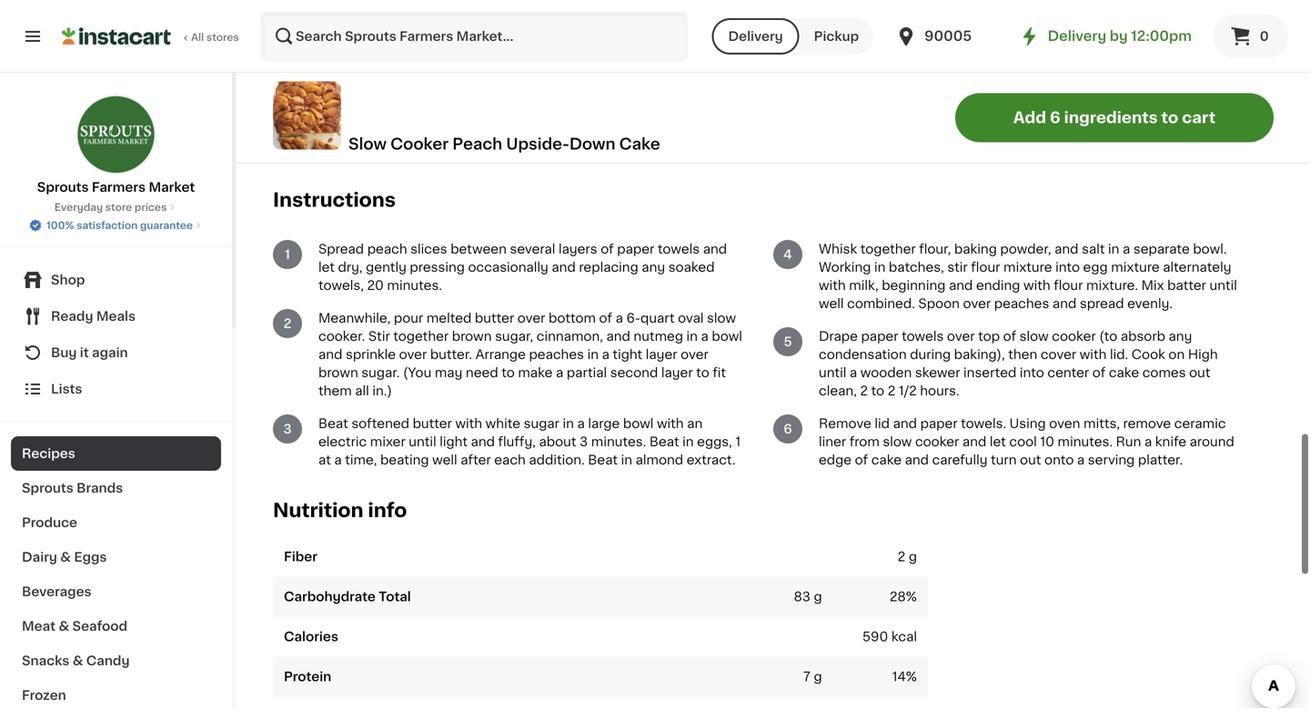 Task type: describe. For each thing, give the bounding box(es) containing it.
almond inside beat softened butter with white sugar in a large bowl with an electric mixer until light and fluffy, about 3 minutes. beat in eggs, 1 at a time, beating well after each addition. beat in almond extract.
[[636, 454, 684, 467]]

meanwhile, pour melted butter over bottom of a 6-quart oval slow cooker. stir together brown sugar, cinnamon, and nutmeg in a bowl and sprinkle over butter. arrange peaches in a tight layer over brown sugar. (you may need to make a partial second layer to fit them all in.)
[[318, 312, 742, 398]]

together inside whisk together flour, baking powder, and salt in a separate bowl. working in batches, stir flour mixture into egg mixture alternately with milk, beginning and ending with flour mixture. mix batter until well combined. spoon over peaches and spread evenly.
[[861, 243, 916, 256]]

top
[[978, 330, 1000, 343]]

remove lid and paper towels. using oven mitts, remove ceramic liner from slow cooker and let cool 10 minutes. run a knife around edge of cake and carefully turn out onto a serving platter.
[[819, 418, 1235, 467]]

meat
[[22, 621, 56, 633]]

2 horizontal spatial beat
[[650, 436, 679, 448]]

and right lid
[[893, 418, 917, 430]]

time,
[[345, 454, 377, 467]]

(you
[[403, 367, 432, 379]]

28
[[890, 591, 906, 604]]

frozen link
[[11, 679, 221, 709]]

an
[[687, 418, 703, 430]]

any inside drape paper towels over top of slow cooker (to absorb any condensation during baking), then cover with lid. cook on high until a wooden skewer inserted into center of cake comes out clean, 2 to 2 1/2 hours.
[[1169, 330, 1192, 343]]

butter inside beat softened butter with white sugar in a large bowl with an electric mixer until light and fluffy, about 3 minutes. beat in eggs, 1 at a time, beating well after each addition. beat in almond extract.
[[413, 418, 452, 430]]

add
[[1013, 110, 1046, 126]]

whisk together flour, baking powder, and salt in a separate bowl. working in batches, stir flour mixture into egg mixture alternately with milk, beginning and ending with flour mixture. mix batter until well combined. spoon over peaches and spread evenly.
[[819, 243, 1237, 310]]

sugar inside beat softened butter with white sugar in a large bowl with an electric mixer until light and fluffy, about 3 minutes. beat in eggs, 1 at a time, beating well after each addition. beat in almond extract.
[[524, 418, 560, 430]]

peaches inside meanwhile, pour melted butter over bottom of a 6-quart oval slow cooker. stir together brown sugar, cinnamon, and nutmeg in a bowl and sprinkle over butter. arrange peaches in a tight layer over brown sugar. (you may need to make a partial second layer to fit them all in.)
[[529, 348, 584, 361]]

into inside whisk together flour, baking powder, and salt in a separate bowl. working in batches, stir flour mixture into egg mixture alternately with milk, beginning and ending with flour mixture. mix batter until well combined. spoon over peaches and spread evenly.
[[1056, 261, 1080, 274]]

baking inside whisk together flour, baking powder, and salt in a separate bowl. working in batches, stir flour mixture into egg mixture alternately with milk, beginning and ending with flour mixture. mix batter until well combined. spoon over peaches and spread evenly.
[[954, 243, 997, 256]]

wooden
[[861, 367, 912, 379]]

partial
[[567, 367, 607, 379]]

add 6 ingredients to cart button
[[955, 93, 1274, 142]]

Search field
[[262, 13, 687, 60]]

a up the addition.
[[577, 418, 585, 430]]

with up light
[[455, 418, 482, 430]]

nutrition
[[273, 501, 364, 520]]

instructions
[[273, 191, 396, 210]]

6-
[[626, 312, 641, 325]]

quart
[[641, 312, 675, 325]]

peaches inside whisk together flour, baking powder, and salt in a separate bowl. working in batches, stir flour mixture into egg mixture alternately with milk, beginning and ending with flour mixture. mix batter until well combined. spoon over peaches and spread evenly.
[[994, 297, 1049, 310]]

batter
[[1168, 279, 1207, 292]]

may
[[435, 367, 463, 379]]

beverages
[[22, 586, 92, 599]]

of right center
[[1093, 367, 1106, 379]]

egg
[[1083, 261, 1108, 274]]

1 vertical spatial layer
[[661, 367, 693, 379]]

all stores
[[191, 32, 239, 42]]

a left 6-
[[616, 312, 623, 325]]

pressing
[[410, 261, 465, 274]]

bowl inside meanwhile, pour melted butter over bottom of a 6-quart oval slow cooker. stir together brown sugar, cinnamon, and nutmeg in a bowl and sprinkle over butter. arrange peaches in a tight layer over brown sugar. (you may need to make a partial second layer to fit them all in.)
[[712, 330, 742, 343]]

2 right clean,
[[860, 385, 868, 398]]

and inside beat softened butter with white sugar in a large bowl with an electric mixer until light and fluffy, about 3 minutes. beat in eggs, 1 at a time, beating well after each addition. beat in almond extract.
[[471, 436, 495, 448]]

until inside drape paper towels over top of slow cooker (to absorb any condensation during baking), then cover with lid. cook on high until a wooden skewer inserted into center of cake comes out clean, 2 to 2 1/2 hours.
[[819, 367, 847, 379]]

1 cup from the top
[[318, 1, 342, 14]]

upside-
[[506, 136, 569, 152]]

all stores link
[[62, 11, 240, 62]]

all
[[191, 32, 204, 42]]

1 vertical spatial brown
[[318, 367, 358, 379]]

a right the make
[[556, 367, 564, 379]]

everyday store prices
[[54, 202, 167, 212]]

meanwhile,
[[318, 312, 391, 325]]

ready
[[51, 310, 93, 323]]

minutes. inside spread peach slices between several layers of paper towels and let dry, gently pressing occasionally and replacing any soaked towels, 20 minutes.
[[387, 279, 442, 292]]

calories
[[284, 631, 338, 644]]

(to
[[1099, 330, 1118, 343]]

occasionally
[[468, 261, 549, 274]]

gently
[[366, 261, 407, 274]]

layers
[[559, 243, 598, 256]]

of inside spread peach slices between several layers of paper towels and let dry, gently pressing occasionally and replacing any soaked towels, 20 minutes.
[[601, 243, 614, 256]]

cooker
[[390, 136, 449, 152]]

cake
[[619, 136, 660, 152]]

g for 2 g
[[909, 551, 917, 564]]

% for 14
[[906, 671, 917, 684]]

absorb
[[1121, 330, 1166, 343]]

slow inside remove lid and paper towels. using oven mitts, remove ceramic liner from slow cooker and let cool 10 minutes. run a knife around edge of cake and carefully turn out onto a serving platter.
[[883, 436, 912, 448]]

arrange
[[476, 348, 526, 361]]

flour,
[[919, 243, 951, 256]]

in up about
[[563, 418, 574, 430]]

then
[[1008, 348, 1038, 361]]

candy
[[86, 655, 130, 668]]

well inside beat softened butter with white sugar in a large bowl with an electric mixer until light and fluffy, about 3 minutes. beat in eggs, 1 at a time, beating well after each addition. beat in almond extract.
[[432, 454, 457, 467]]

and right powder,
[[1055, 243, 1079, 256]]

12:00pm
[[1131, 30, 1192, 43]]

recipes
[[22, 448, 75, 460]]

whole
[[345, 110, 384, 123]]

2 horizontal spatial flour
[[1054, 279, 1083, 292]]

out inside remove lid and paper towels. using oven mitts, remove ceramic liner from slow cooker and let cool 10 minutes. run a knife around edge of cake and carefully turn out onto a serving platter.
[[1020, 454, 1041, 467]]

about
[[539, 436, 576, 448]]

minutes. inside beat softened butter with white sugar in a large bowl with an electric mixer until light and fluffy, about 3 minutes. beat in eggs, 1 at a time, beating well after each addition. beat in almond extract.
[[591, 436, 646, 448]]

over up sugar,
[[518, 312, 545, 325]]

any inside spread peach slices between several layers of paper towels and let dry, gently pressing occasionally and replacing any soaked towels, 20 minutes.
[[642, 261, 665, 274]]

cooker inside drape paper towels over top of slow cooker (to absorb any condensation during baking), then cover with lid. cook on high until a wooden skewer inserted into center of cake comes out clean, 2 to 2 1/2 hours.
[[1052, 330, 1096, 343]]

salt inside whisk together flour, baking powder, and salt in a separate bowl. working in batches, stir flour mixture into egg mixture alternately with milk, beginning and ending with flour mixture. mix batter until well combined. spoon over peaches and spread evenly.
[[1082, 243, 1105, 256]]

a right onto
[[1077, 454, 1085, 467]]

5
[[784, 336, 792, 348]]

let inside spread peach slices between several layers of paper towels and let dry, gently pressing occasionally and replacing any soaked towels, 20 minutes.
[[318, 261, 335, 274]]

590
[[863, 631, 888, 644]]

working
[[819, 261, 871, 274]]

and down towels.
[[963, 436, 987, 448]]

comes
[[1143, 367, 1186, 379]]

of inside remove lid and paper towels. using oven mitts, remove ceramic liner from slow cooker and let cool 10 minutes. run a knife around edge of cake and carefully turn out onto a serving platter.
[[855, 454, 868, 467]]

in up the mixture. on the top of the page
[[1108, 243, 1120, 256]]

white inside beat softened butter with white sugar in a large bowl with an electric mixer until light and fluffy, about 3 minutes. beat in eggs, 1 at a time, beating well after each addition. beat in almond extract.
[[486, 418, 521, 430]]

g for 7 g
[[814, 671, 822, 684]]

a left 'tight'
[[602, 348, 610, 361]]

of right top
[[1003, 330, 1017, 343]]

large inside the 1 cup white sugar 2 large eggs ½ teaspoon pure almond extract 2 cups flour 2 teaspoons baking powder ½ teaspoon salt 1 cup whole milk
[[320, 19, 352, 32]]

all
[[355, 385, 369, 398]]

separate
[[1134, 243, 1190, 256]]

of inside meanwhile, pour melted butter over bottom of a 6-quart oval slow cooker. stir together brown sugar, cinnamon, and nutmeg in a bowl and sprinkle over butter. arrange peaches in a tight layer over brown sugar. (you may need to make a partial second layer to fit them all in.)
[[599, 312, 612, 325]]

store
[[105, 202, 132, 212]]

towels,
[[318, 279, 364, 292]]

again
[[92, 347, 128, 359]]

in down an at the bottom of page
[[683, 436, 694, 448]]

1 teaspoon from the top
[[326, 37, 386, 50]]

a right at
[[334, 454, 342, 467]]

and left carefully
[[905, 454, 929, 467]]

14
[[892, 671, 906, 684]]

bowl inside beat softened butter with white sugar in a large bowl with an electric mixer until light and fluffy, about 3 minutes. beat in eggs, 1 at a time, beating well after each addition. beat in almond extract.
[[623, 418, 654, 430]]

around
[[1190, 436, 1235, 448]]

and down layers
[[552, 261, 576, 274]]

and down "cooker."
[[318, 348, 343, 361]]

farmers
[[92, 181, 146, 194]]

1 inside beat softened butter with white sugar in a large bowl with an electric mixer until light and fluffy, about 3 minutes. beat in eggs, 1 at a time, beating well after each addition. beat in almond extract.
[[736, 436, 741, 448]]

electric
[[318, 436, 367, 448]]

shop link
[[11, 262, 221, 298]]

by
[[1110, 30, 1128, 43]]

cake inside remove lid and paper towels. using oven mitts, remove ceramic liner from slow cooker and let cool 10 minutes. run a knife around edge of cake and carefully turn out onto a serving platter.
[[871, 454, 902, 467]]

second
[[610, 367, 658, 379]]

towels.
[[961, 418, 1006, 430]]

need
[[466, 367, 498, 379]]

stores
[[206, 32, 239, 42]]

prices
[[135, 202, 167, 212]]

stir
[[368, 330, 390, 343]]

sprouts brands
[[22, 482, 123, 495]]

0 horizontal spatial 6
[[784, 423, 792, 436]]

6 inside button
[[1050, 110, 1061, 126]]

until inside beat softened butter with white sugar in a large bowl with an electric mixer until light and fluffy, about 3 minutes. beat in eggs, 1 at a time, beating well after each addition. beat in almond extract.
[[409, 436, 436, 448]]

dairy & eggs
[[22, 551, 107, 564]]

& for dairy
[[60, 551, 71, 564]]

sprouts farmers market link
[[37, 95, 195, 197]]

cover
[[1041, 348, 1077, 361]]

a down remove
[[1145, 436, 1152, 448]]

0 vertical spatial brown
[[452, 330, 492, 343]]

and down "stir"
[[949, 279, 973, 292]]

with down powder,
[[1024, 279, 1051, 292]]

paper inside spread peach slices between several layers of paper towels and let dry, gently pressing occasionally and replacing any soaked towels, 20 minutes.
[[617, 243, 655, 256]]

0 horizontal spatial 3
[[283, 423, 292, 436]]

mix
[[1142, 279, 1164, 292]]

peach
[[367, 243, 407, 256]]

buy it again
[[51, 347, 128, 359]]

dry,
[[338, 261, 363, 274]]

out inside drape paper towels over top of slow cooker (to absorb any condensation during baking), then cover with lid. cook on high until a wooden skewer inserted into center of cake comes out clean, 2 to 2 1/2 hours.
[[1189, 367, 1211, 379]]

paper inside drape paper towels over top of slow cooker (to absorb any condensation during baking), then cover with lid. cook on high until a wooden skewer inserted into center of cake comes out clean, 2 to 2 1/2 hours.
[[861, 330, 899, 343]]

to down "arrange"
[[502, 367, 515, 379]]

in down oval
[[687, 330, 698, 343]]

0 vertical spatial layer
[[646, 348, 678, 361]]

edge
[[819, 454, 852, 467]]

onto
[[1045, 454, 1074, 467]]

paper inside remove lid and paper towels. using oven mitts, remove ceramic liner from slow cooker and let cool 10 minutes. run a knife around edge of cake and carefully turn out onto a serving platter.
[[920, 418, 958, 430]]

% for 28
[[906, 591, 917, 604]]

total
[[379, 591, 411, 604]]

over inside drape paper towels over top of slow cooker (to absorb any condensation during baking), then cover with lid. cook on high until a wooden skewer inserted into center of cake comes out clean, 2 to 2 1/2 hours.
[[947, 330, 975, 343]]

pure
[[390, 37, 419, 50]]

2 left teaspoons
[[309, 74, 317, 86]]



Task type: locate. For each thing, give the bounding box(es) containing it.
towels inside spread peach slices between several layers of paper towels and let dry, gently pressing occasionally and replacing any soaked towels, 20 minutes.
[[658, 243, 700, 256]]

white inside the 1 cup white sugar 2 large eggs ½ teaspoon pure almond extract 2 cups flour 2 teaspoons baking powder ½ teaspoon salt 1 cup whole milk
[[345, 1, 380, 14]]

cake down lid.
[[1109, 367, 1139, 379]]

1 horizontal spatial towels
[[902, 330, 944, 343]]

1 ½ from the top
[[309, 37, 322, 50]]

a
[[1123, 243, 1130, 256], [616, 312, 623, 325], [701, 330, 709, 343], [602, 348, 610, 361], [556, 367, 564, 379], [850, 367, 857, 379], [577, 418, 585, 430], [1145, 436, 1152, 448], [334, 454, 342, 467], [1077, 454, 1085, 467]]

cooker
[[1052, 330, 1096, 343], [915, 436, 959, 448]]

almond inside the 1 cup white sugar 2 large eggs ½ teaspoon pure almond extract 2 cups flour 2 teaspoons baking powder ½ teaspoon salt 1 cup whole milk
[[422, 37, 470, 50]]

1 vertical spatial large
[[588, 418, 620, 430]]

to down wooden
[[871, 385, 885, 398]]

and left spread
[[1053, 297, 1077, 310]]

milk
[[387, 110, 413, 123]]

until up clean,
[[819, 367, 847, 379]]

0 vertical spatial large
[[320, 19, 352, 32]]

0 horizontal spatial large
[[320, 19, 352, 32]]

2 teaspoon from the top
[[326, 92, 386, 105]]

& left the candy at the left
[[73, 655, 83, 668]]

milk,
[[849, 279, 879, 292]]

0 horizontal spatial flour
[[355, 55, 384, 68]]

sugar up the eggs
[[384, 1, 419, 14]]

1 vertical spatial cup
[[318, 110, 342, 123]]

sugar,
[[495, 330, 533, 343]]

28 %
[[890, 591, 917, 604]]

slow down lid
[[883, 436, 912, 448]]

cup up the cups at left
[[318, 1, 342, 14]]

3 right about
[[580, 436, 588, 448]]

0 vertical spatial white
[[345, 1, 380, 14]]

& for snacks
[[73, 655, 83, 668]]

batches,
[[889, 261, 944, 274]]

carefully
[[932, 454, 988, 467]]

of down from
[[855, 454, 868, 467]]

using
[[1010, 418, 1046, 430]]

delivery for delivery
[[728, 30, 783, 43]]

baking),
[[954, 348, 1005, 361]]

sprouts for sprouts brands
[[22, 482, 73, 495]]

a inside drape paper towels over top of slow cooker (to absorb any condensation during baking), then cover with lid. cook on high until a wooden skewer inserted into center of cake comes out clean, 2 to 2 1/2 hours.
[[850, 367, 857, 379]]

mixer
[[370, 436, 406, 448]]

let
[[318, 261, 335, 274], [990, 436, 1006, 448]]

ingredients
[[1064, 110, 1158, 126]]

0 vertical spatial butter
[[475, 312, 514, 325]]

high
[[1188, 348, 1218, 361]]

0 vertical spatial cup
[[318, 1, 342, 14]]

until
[[1210, 279, 1237, 292], [819, 367, 847, 379], [409, 436, 436, 448]]

fiber
[[284, 551, 318, 564]]

2 ½ from the top
[[309, 92, 322, 105]]

&
[[60, 551, 71, 564], [59, 621, 69, 633], [73, 655, 83, 668]]

pickup
[[814, 30, 859, 43]]

2 left the eggs
[[309, 19, 317, 32]]

2 left the cups at left
[[309, 55, 317, 68]]

drape
[[819, 330, 858, 343]]

0 horizontal spatial delivery
[[728, 30, 783, 43]]

lists link
[[11, 371, 221, 408]]

1 vertical spatial almond
[[636, 454, 684, 467]]

delivery left by
[[1048, 30, 1107, 43]]

0 horizontal spatial bowl
[[623, 418, 654, 430]]

delivery inside button
[[728, 30, 783, 43]]

0 horizontal spatial paper
[[617, 243, 655, 256]]

to left cart
[[1162, 110, 1179, 126]]

1 horizontal spatial together
[[861, 243, 916, 256]]

into inside drape paper towels over top of slow cooker (to absorb any condensation during baking), then cover with lid. cook on high until a wooden skewer inserted into center of cake comes out clean, 2 to 2 1/2 hours.
[[1020, 367, 1044, 379]]

together down pour
[[393, 330, 449, 343]]

1 vertical spatial teaspoon
[[326, 92, 386, 105]]

1 horizontal spatial paper
[[861, 330, 899, 343]]

towels up "soaked" on the right top of the page
[[658, 243, 700, 256]]

0 vertical spatial almond
[[422, 37, 470, 50]]

1 vertical spatial salt
[[1082, 243, 1105, 256]]

with
[[819, 279, 846, 292], [1024, 279, 1051, 292], [1080, 348, 1107, 361], [455, 418, 482, 430], [657, 418, 684, 430]]

delivery left pickup
[[728, 30, 783, 43]]

0 vertical spatial out
[[1189, 367, 1211, 379]]

beat softened butter with white sugar in a large bowl with an electric mixer until light and fluffy, about 3 minutes. beat in eggs, 1 at a time, beating well after each addition. beat in almond extract.
[[318, 418, 741, 467]]

1 vertical spatial towels
[[902, 330, 944, 343]]

mixture.
[[1086, 279, 1138, 292]]

large left the eggs
[[320, 19, 352, 32]]

beat right the addition.
[[588, 454, 618, 467]]

0 vertical spatial 6
[[1050, 110, 1061, 126]]

add 6 ingredients to cart
[[1013, 110, 1216, 126]]

until up beating
[[409, 436, 436, 448]]

0 vertical spatial %
[[906, 591, 917, 604]]

1 horizontal spatial until
[[819, 367, 847, 379]]

a left separate
[[1123, 243, 1130, 256]]

sprouts farmers market
[[37, 181, 195, 194]]

0 vertical spatial peaches
[[994, 297, 1049, 310]]

butter inside meanwhile, pour melted butter over bottom of a 6-quart oval slow cooker. stir together brown sugar, cinnamon, and nutmeg in a bowl and sprinkle over butter. arrange peaches in a tight layer over brown sugar. (you may need to make a partial second layer to fit them all in.)
[[475, 312, 514, 325]]

0 vertical spatial salt
[[390, 92, 413, 105]]

1 vertical spatial slow
[[1020, 330, 1049, 343]]

well up drape
[[819, 297, 844, 310]]

1 vertical spatial until
[[819, 367, 847, 379]]

each
[[494, 454, 526, 467]]

baking
[[392, 74, 434, 86], [954, 243, 997, 256]]

of up the replacing on the top left
[[601, 243, 614, 256]]

instacart logo image
[[62, 25, 171, 47]]

into down then
[[1020, 367, 1044, 379]]

1 horizontal spatial flour
[[971, 261, 1000, 274]]

frozen
[[22, 690, 66, 702]]

1 horizontal spatial any
[[1169, 330, 1192, 343]]

2 horizontal spatial slow
[[1020, 330, 1049, 343]]

20
[[367, 279, 384, 292]]

0 horizontal spatial baking
[[392, 74, 434, 86]]

into
[[1056, 261, 1080, 274], [1020, 367, 1044, 379]]

teaspoon
[[326, 37, 386, 50], [326, 92, 386, 105]]

mixture up mix
[[1111, 261, 1160, 274]]

extract.
[[687, 454, 736, 467]]

well inside whisk together flour, baking powder, and salt in a separate bowl. working in batches, stir flour mixture into egg mixture alternately with milk, beginning and ending with flour mixture. mix batter until well combined. spoon over peaches and spread evenly.
[[819, 297, 844, 310]]

butter up sugar,
[[475, 312, 514, 325]]

almond up powder
[[422, 37, 470, 50]]

0 horizontal spatial out
[[1020, 454, 1041, 467]]

cool
[[1009, 436, 1037, 448]]

0 vertical spatial slow
[[707, 312, 736, 325]]

with left an at the bottom of page
[[657, 418, 684, 430]]

590 kcal
[[863, 631, 917, 644]]

1 horizontal spatial almond
[[636, 454, 684, 467]]

2 left 1/2
[[888, 385, 896, 398]]

paper down hours.
[[920, 418, 958, 430]]

bowl down second
[[623, 418, 654, 430]]

0 vertical spatial let
[[318, 261, 335, 274]]

peaches down ending
[[994, 297, 1049, 310]]

sprouts down the recipes
[[22, 482, 73, 495]]

1 horizontal spatial peaches
[[994, 297, 1049, 310]]

kcal
[[892, 631, 917, 644]]

let up towels,
[[318, 261, 335, 274]]

1 vertical spatial %
[[906, 671, 917, 684]]

sugar inside the 1 cup white sugar 2 large eggs ½ teaspoon pure almond extract 2 cups flour 2 teaspoons baking powder ½ teaspoon salt 1 cup whole milk
[[384, 1, 419, 14]]

slow inside meanwhile, pour melted butter over bottom of a 6-quart oval slow cooker. stir together brown sugar, cinnamon, and nutmeg in a bowl and sprinkle over butter. arrange peaches in a tight layer over brown sugar. (you may need to make a partial second layer to fit them all in.)
[[707, 312, 736, 325]]

in up milk,
[[874, 261, 886, 274]]

0 vertical spatial cooker
[[1052, 330, 1096, 343]]

& for meat
[[59, 621, 69, 633]]

service type group
[[712, 18, 874, 55]]

inserted
[[964, 367, 1017, 379]]

1 vertical spatial into
[[1020, 367, 1044, 379]]

1 horizontal spatial brown
[[452, 330, 492, 343]]

powder
[[438, 74, 486, 86]]

g right 7
[[814, 671, 822, 684]]

sprouts brands link
[[11, 471, 221, 506]]

replacing
[[579, 261, 639, 274]]

addition.
[[529, 454, 585, 467]]

1 vertical spatial let
[[990, 436, 1006, 448]]

1 vertical spatial butter
[[413, 418, 452, 430]]

beat left eggs,
[[650, 436, 679, 448]]

1 vertical spatial bowl
[[623, 418, 654, 430]]

1 vertical spatial baking
[[954, 243, 997, 256]]

flour
[[355, 55, 384, 68], [971, 261, 1000, 274], [1054, 279, 1083, 292]]

1 vertical spatial g
[[814, 591, 822, 604]]

white
[[345, 1, 380, 14], [486, 418, 521, 430]]

minutes.
[[387, 279, 442, 292], [591, 436, 646, 448], [1058, 436, 1113, 448]]

slow
[[707, 312, 736, 325], [1020, 330, 1049, 343], [883, 436, 912, 448]]

beverages link
[[11, 575, 221, 610]]

it
[[80, 347, 89, 359]]

& right meat
[[59, 621, 69, 633]]

0 horizontal spatial brown
[[318, 367, 358, 379]]

a down oval
[[701, 330, 709, 343]]

6 left liner
[[784, 423, 792, 436]]

serving
[[1088, 454, 1135, 467]]

a inside whisk together flour, baking powder, and salt in a separate bowl. working in batches, stir flour mixture into egg mixture alternately with milk, beginning and ending with flour mixture. mix batter until well combined. spoon over peaches and spread evenly.
[[1123, 243, 1130, 256]]

90005
[[925, 30, 972, 43]]

cake inside drape paper towels over top of slow cooker (to absorb any condensation during baking), then cover with lid. cook on high until a wooden skewer inserted into center of cake comes out clean, 2 to 2 1/2 hours.
[[1109, 367, 1139, 379]]

and up "soaked" on the right top of the page
[[703, 243, 727, 256]]

0 button
[[1214, 15, 1288, 58]]

0 vertical spatial bowl
[[712, 330, 742, 343]]

0 horizontal spatial minutes.
[[387, 279, 442, 292]]

0 horizontal spatial well
[[432, 454, 457, 467]]

0 horizontal spatial cooker
[[915, 436, 959, 448]]

and up after
[[471, 436, 495, 448]]

ending
[[976, 279, 1020, 292]]

4
[[784, 248, 792, 261]]

0 vertical spatial until
[[1210, 279, 1237, 292]]

over inside whisk together flour, baking powder, and salt in a separate bowl. working in batches, stir flour mixture into egg mixture alternately with milk, beginning and ending with flour mixture. mix batter until well combined. spoon over peaches and spread evenly.
[[963, 297, 991, 310]]

white up the eggs
[[345, 1, 380, 14]]

1 horizontal spatial large
[[588, 418, 620, 430]]

0 vertical spatial g
[[909, 551, 917, 564]]

eggs
[[356, 19, 387, 32]]

0 horizontal spatial beat
[[318, 418, 348, 430]]

2 up 28 %
[[898, 551, 906, 564]]

flour inside the 1 cup white sugar 2 large eggs ½ teaspoon pure almond extract 2 cups flour 2 teaspoons baking powder ½ teaspoon salt 1 cup whole milk
[[355, 55, 384, 68]]

2 horizontal spatial paper
[[920, 418, 958, 430]]

almond
[[422, 37, 470, 50], [636, 454, 684, 467]]

to inside drape paper towels over top of slow cooker (to absorb any condensation during baking), then cover with lid. cook on high until a wooden skewer inserted into center of cake comes out clean, 2 to 2 1/2 hours.
[[871, 385, 885, 398]]

bottom
[[549, 312, 596, 325]]

fit
[[713, 367, 726, 379]]

and up 'tight'
[[606, 330, 630, 343]]

delivery for delivery by 12:00pm
[[1048, 30, 1107, 43]]

sprouts for sprouts farmers market
[[37, 181, 89, 194]]

1 vertical spatial cake
[[871, 454, 902, 467]]

1 horizontal spatial delivery
[[1048, 30, 1107, 43]]

butter up light
[[413, 418, 452, 430]]

7
[[803, 671, 811, 684]]

white up fluffy,
[[486, 418, 521, 430]]

0 vertical spatial &
[[60, 551, 71, 564]]

flour up ending
[[971, 261, 1000, 274]]

1 horizontal spatial out
[[1189, 367, 1211, 379]]

lid
[[875, 418, 890, 430]]

2 cup from the top
[[318, 110, 342, 123]]

2 vertical spatial beat
[[588, 454, 618, 467]]

over down ending
[[963, 297, 991, 310]]

1 vertical spatial peaches
[[529, 348, 584, 361]]

large inside beat softened butter with white sugar in a large bowl with an electric mixer until light and fluffy, about 3 minutes. beat in eggs, 1 at a time, beating well after each addition. beat in almond extract.
[[588, 418, 620, 430]]

cook
[[1132, 348, 1166, 361]]

well down light
[[432, 454, 457, 467]]

1 % from the top
[[906, 591, 917, 604]]

1 vertical spatial together
[[393, 330, 449, 343]]

protein
[[284, 671, 331, 684]]

produce link
[[11, 506, 221, 541]]

g for 83 g
[[814, 591, 822, 604]]

0 horizontal spatial together
[[393, 330, 449, 343]]

over down oval
[[681, 348, 709, 361]]

with down "(to"
[[1080, 348, 1107, 361]]

% down 2 g
[[906, 591, 917, 604]]

to left fit
[[696, 367, 710, 379]]

3 inside beat softened butter with white sugar in a large bowl with an electric mixer until light and fluffy, about 3 minutes. beat in eggs, 1 at a time, beating well after each addition. beat in almond extract.
[[580, 436, 588, 448]]

6
[[1050, 110, 1061, 126], [784, 423, 792, 436]]

0 horizontal spatial sugar
[[384, 1, 419, 14]]

bowl
[[712, 330, 742, 343], [623, 418, 654, 430]]

1 horizontal spatial well
[[819, 297, 844, 310]]

6 right add on the top of the page
[[1050, 110, 1061, 126]]

minutes. inside remove lid and paper towels. using oven mitts, remove ceramic liner from slow cooker and let cool 10 minutes. run a knife around edge of cake and carefully turn out onto a serving platter.
[[1058, 436, 1113, 448]]

brown up "them"
[[318, 367, 358, 379]]

1/2
[[899, 385, 917, 398]]

2 % from the top
[[906, 671, 917, 684]]

83 g
[[794, 591, 822, 604]]

sprinkle
[[346, 348, 396, 361]]

sprouts farmers market logo image
[[76, 95, 156, 175]]

2 vertical spatial &
[[73, 655, 83, 668]]

in up 'partial'
[[587, 348, 599, 361]]

over
[[963, 297, 991, 310], [518, 312, 545, 325], [947, 330, 975, 343], [399, 348, 427, 361], [681, 348, 709, 361]]

flour up spread
[[1054, 279, 1083, 292]]

2 horizontal spatial minutes.
[[1058, 436, 1113, 448]]

1 horizontal spatial slow
[[883, 436, 912, 448]]

0 horizontal spatial peaches
[[529, 348, 584, 361]]

0 horizontal spatial salt
[[390, 92, 413, 105]]

0 vertical spatial paper
[[617, 243, 655, 256]]

% down the kcal
[[906, 671, 917, 684]]

2 left "cooker."
[[284, 317, 292, 330]]

skewer
[[915, 367, 960, 379]]

to inside add 6 ingredients to cart button
[[1162, 110, 1179, 126]]

flour up teaspoons
[[355, 55, 384, 68]]

with down working
[[819, 279, 846, 292]]

clean,
[[819, 385, 857, 398]]

baking inside the 1 cup white sugar 2 large eggs ½ teaspoon pure almond extract 2 cups flour 2 teaspoons baking powder ½ teaspoon salt 1 cup whole milk
[[392, 74, 434, 86]]

snacks
[[22, 655, 69, 668]]

liner
[[819, 436, 846, 448]]

together up batches,
[[861, 243, 916, 256]]

over up "baking),"
[[947, 330, 975, 343]]

1 vertical spatial any
[[1169, 330, 1192, 343]]

1 vertical spatial white
[[486, 418, 521, 430]]

a down condensation
[[850, 367, 857, 379]]

2 vertical spatial until
[[409, 436, 436, 448]]

make
[[518, 367, 553, 379]]

2 mixture from the left
[[1111, 261, 1160, 274]]

towels up during
[[902, 330, 944, 343]]

0 horizontal spatial almond
[[422, 37, 470, 50]]

turn
[[991, 454, 1017, 467]]

cooker inside remove lid and paper towels. using oven mitts, remove ceramic liner from slow cooker and let cool 10 minutes. run a knife around edge of cake and carefully turn out onto a serving platter.
[[915, 436, 959, 448]]

almond left extract.
[[636, 454, 684, 467]]

at
[[318, 454, 331, 467]]

baking down pure
[[392, 74, 434, 86]]

out down high
[[1189, 367, 1211, 379]]

1 vertical spatial flour
[[971, 261, 1000, 274]]

& left eggs at the left of the page
[[60, 551, 71, 564]]

0 vertical spatial towels
[[658, 243, 700, 256]]

1 vertical spatial out
[[1020, 454, 1041, 467]]

spread
[[318, 243, 364, 256]]

large down 'partial'
[[588, 418, 620, 430]]

0 vertical spatial beat
[[318, 418, 348, 430]]

extract
[[473, 37, 518, 50]]

0 vertical spatial ½
[[309, 37, 322, 50]]

1 vertical spatial paper
[[861, 330, 899, 343]]

with inside drape paper towels over top of slow cooker (to absorb any condensation during baking), then cover with lid. cook on high until a wooden skewer inserted into center of cake comes out clean, 2 to 2 1/2 hours.
[[1080, 348, 1107, 361]]

salt inside the 1 cup white sugar 2 large eggs ½ teaspoon pure almond extract 2 cups flour 2 teaspoons baking powder ½ teaspoon salt 1 cup whole milk
[[390, 92, 413, 105]]

0 horizontal spatial until
[[409, 436, 436, 448]]

2 vertical spatial slow
[[883, 436, 912, 448]]

together inside meanwhile, pour melted butter over bottom of a 6-quart oval slow cooker. stir together brown sugar, cinnamon, and nutmeg in a bowl and sprinkle over butter. arrange peaches in a tight layer over brown sugar. (you may need to make a partial second layer to fit them all in.)
[[393, 330, 449, 343]]

0 vertical spatial sugar
[[384, 1, 419, 14]]

bowl up fit
[[712, 330, 742, 343]]

in.)
[[372, 385, 392, 398]]

run
[[1116, 436, 1141, 448]]

satisfaction
[[77, 221, 138, 231]]

1 horizontal spatial let
[[990, 436, 1006, 448]]

0 vertical spatial any
[[642, 261, 665, 274]]

towels inside drape paper towels over top of slow cooker (to absorb any condensation during baking), then cover with lid. cook on high until a wooden skewer inserted into center of cake comes out clean, 2 to 2 1/2 hours.
[[902, 330, 944, 343]]

let inside remove lid and paper towels. using oven mitts, remove ceramic liner from slow cooker and let cool 10 minutes. run a knife around edge of cake and carefully turn out onto a serving platter.
[[990, 436, 1006, 448]]

None search field
[[260, 11, 688, 62]]

1 mixture from the left
[[1004, 261, 1052, 274]]

0 vertical spatial into
[[1056, 261, 1080, 274]]

g up 28 %
[[909, 551, 917, 564]]

peaches down cinnamon,
[[529, 348, 584, 361]]

0 horizontal spatial white
[[345, 1, 380, 14]]

mixture down powder,
[[1004, 261, 1052, 274]]

in
[[1108, 243, 1120, 256], [874, 261, 886, 274], [687, 330, 698, 343], [587, 348, 599, 361], [563, 418, 574, 430], [683, 436, 694, 448], [621, 454, 632, 467]]

cooker up carefully
[[915, 436, 959, 448]]

1 horizontal spatial beat
[[588, 454, 618, 467]]

1 horizontal spatial butter
[[475, 312, 514, 325]]

slow inside drape paper towels over top of slow cooker (to absorb any condensation during baking), then cover with lid. cook on high until a wooden skewer inserted into center of cake comes out clean, 2 to 2 1/2 hours.
[[1020, 330, 1049, 343]]

until inside whisk together flour, baking powder, and salt in a separate bowl. working in batches, stir flour mixture into egg mixture alternately with milk, beginning and ending with flour mixture. mix batter until well combined. spoon over peaches and spread evenly.
[[1210, 279, 1237, 292]]

0 horizontal spatial slow
[[707, 312, 736, 325]]

over up (you
[[399, 348, 427, 361]]

minutes. right about
[[591, 436, 646, 448]]

salt up milk
[[390, 92, 413, 105]]

0 horizontal spatial any
[[642, 261, 665, 274]]

1 vertical spatial well
[[432, 454, 457, 467]]

2 vertical spatial flour
[[1054, 279, 1083, 292]]

1 horizontal spatial cake
[[1109, 367, 1139, 379]]

lid.
[[1110, 348, 1129, 361]]

in right the addition.
[[621, 454, 632, 467]]



Task type: vqa. For each thing, say whether or not it's contained in the screenshot.
Decay related to Basics
no



